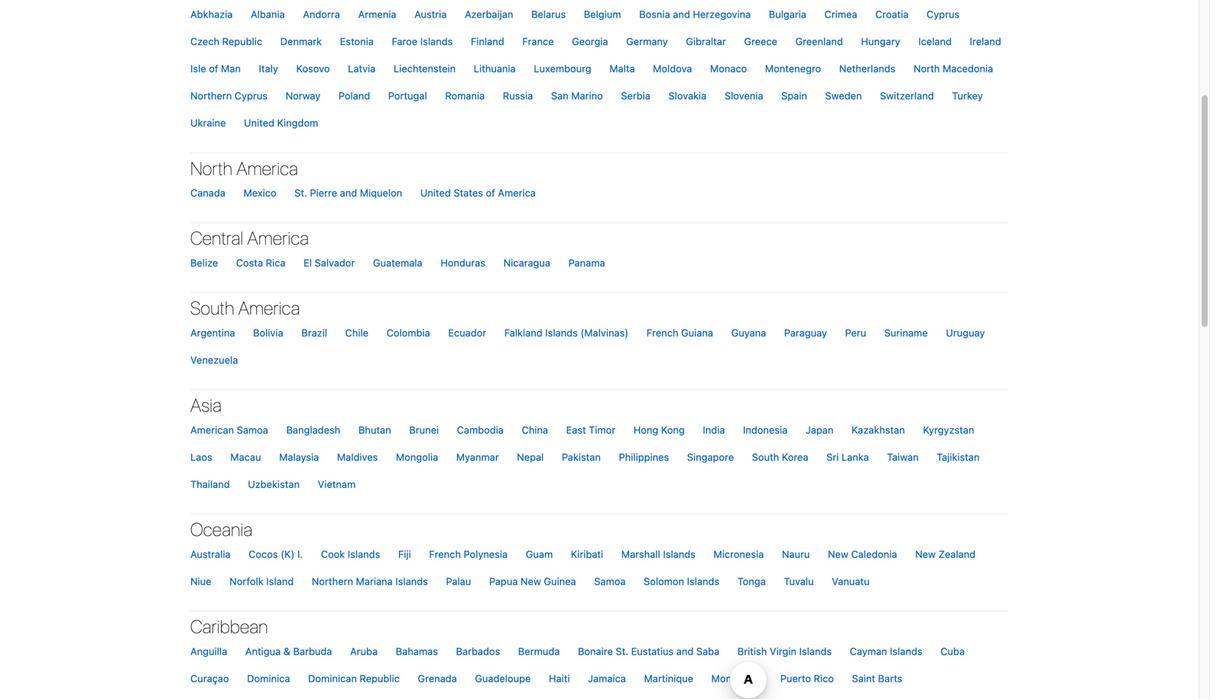 Task type: vqa. For each thing, say whether or not it's contained in the screenshot.
York related to Lisbon
no



Task type: locate. For each thing, give the bounding box(es) containing it.
bhutan link
[[351, 416, 399, 444]]

solomon islands
[[644, 576, 720, 587]]

united for united kingdom
[[244, 117, 275, 129]]

islands inside "link"
[[348, 548, 380, 560]]

0 horizontal spatial republic
[[222, 36, 262, 47]]

0 vertical spatial samoa
[[237, 424, 268, 435]]

chile
[[345, 327, 369, 338]]

islands down the fiji link
[[396, 576, 428, 587]]

united left states
[[421, 187, 451, 199]]

samoa down kiribati link
[[594, 576, 626, 587]]

republic for czech republic
[[222, 36, 262, 47]]

northern
[[190, 90, 232, 101], [312, 576, 353, 587]]

liechtenstein
[[394, 63, 456, 74]]

1 horizontal spatial of
[[486, 187, 495, 199]]

samoa up macau on the left bottom of page
[[237, 424, 268, 435]]

herzegovina
[[693, 8, 751, 20]]

2 vertical spatial and
[[677, 645, 694, 657]]

northern down isle of man link
[[190, 90, 232, 101]]

1 vertical spatial cyprus
[[235, 90, 268, 101]]

of right isle
[[209, 63, 218, 74]]

martinique link
[[637, 665, 701, 692]]

islands for faroe
[[420, 36, 453, 47]]

czech
[[190, 36, 220, 47]]

bermuda
[[518, 645, 560, 657]]

austria link
[[407, 1, 455, 28]]

mongolia
[[396, 451, 438, 463]]

0 horizontal spatial north
[[190, 157, 233, 179]]

0 vertical spatial and
[[673, 8, 690, 20]]

1 horizontal spatial north
[[914, 63, 940, 74]]

malaysia
[[279, 451, 319, 463]]

gibraltar
[[686, 36, 726, 47]]

france link
[[515, 28, 562, 55]]

america for north america
[[236, 157, 298, 179]]

peru
[[846, 327, 867, 338]]

mexico link
[[236, 179, 284, 207]]

andorra link
[[295, 1, 348, 28]]

america right states
[[498, 187, 536, 199]]

mexico
[[244, 187, 277, 199]]

saint barts
[[852, 673, 903, 684]]

2 horizontal spatial new
[[916, 548, 936, 560]]

north for north macedonia
[[914, 63, 940, 74]]

cambodia
[[457, 424, 504, 435]]

ireland link
[[963, 28, 1009, 55]]

british virgin islands
[[738, 645, 832, 657]]

republic down aruba link
[[360, 673, 400, 684]]

cook islands
[[321, 548, 380, 560]]

1 horizontal spatial united
[[421, 187, 451, 199]]

northern down cook
[[312, 576, 353, 587]]

0 horizontal spatial united
[[244, 117, 275, 129]]

1 vertical spatial and
[[340, 187, 357, 199]]

bosnia
[[640, 8, 671, 20]]

macau link
[[223, 444, 269, 471]]

french polynesia link
[[422, 541, 516, 568]]

0 horizontal spatial south
[[190, 297, 234, 319]]

south down the indonesia link
[[752, 451, 780, 463]]

new for new caledonia
[[828, 548, 849, 560]]

0 horizontal spatial northern
[[190, 90, 232, 101]]

new right papua
[[521, 576, 541, 587]]

venezuela link
[[183, 346, 246, 374]]

turkey link
[[945, 82, 991, 110]]

montenegro
[[765, 63, 822, 74]]

united
[[244, 117, 275, 129], [421, 187, 451, 199]]

solomon islands link
[[636, 568, 728, 595]]

kingdom
[[277, 117, 318, 129]]

south up argentina
[[190, 297, 234, 319]]

1 vertical spatial samoa
[[594, 576, 626, 587]]

estonia link
[[332, 28, 382, 55]]

greenland
[[796, 36, 843, 47]]

samoa inside the american samoa link
[[237, 424, 268, 435]]

1 vertical spatial republic
[[360, 673, 400, 684]]

0 vertical spatial of
[[209, 63, 218, 74]]

0 vertical spatial north
[[914, 63, 940, 74]]

bangladesh
[[286, 424, 341, 435]]

french guiana link
[[639, 319, 721, 346]]

united left kingdom
[[244, 117, 275, 129]]

new left zealand
[[916, 548, 936, 560]]

northern mariana islands
[[312, 576, 428, 587]]

kazakhstan link
[[844, 416, 913, 444]]

french for french guiana
[[647, 327, 679, 338]]

philippines link
[[612, 444, 677, 471]]

marshall islands
[[622, 548, 696, 560]]

estonia
[[340, 36, 374, 47]]

islands right the falkland
[[546, 327, 578, 338]]

marino
[[572, 90, 603, 101]]

hungary
[[861, 36, 901, 47]]

northern for northern cyprus
[[190, 90, 232, 101]]

and
[[673, 8, 690, 20], [340, 187, 357, 199], [677, 645, 694, 657]]

northern inside "link"
[[190, 90, 232, 101]]

bonaire st. eustatius and saba link
[[571, 638, 728, 665]]

norway
[[286, 90, 321, 101]]

guiana
[[682, 327, 714, 338]]

denmark link
[[273, 28, 330, 55]]

cyprus down italy link
[[235, 90, 268, 101]]

0 horizontal spatial of
[[209, 63, 218, 74]]

czech republic link
[[183, 28, 270, 55]]

0 vertical spatial republic
[[222, 36, 262, 47]]

1 vertical spatial french
[[429, 548, 461, 560]]

0 horizontal spatial st.
[[295, 187, 307, 199]]

1 vertical spatial st.
[[616, 645, 629, 657]]

barts
[[879, 673, 903, 684]]

islands for falkland
[[546, 327, 578, 338]]

brunei
[[409, 424, 439, 435]]

american
[[190, 424, 234, 435]]

vietnam
[[318, 478, 356, 490]]

nepal link
[[510, 444, 552, 471]]

el salvador
[[304, 257, 355, 268]]

1 horizontal spatial south
[[752, 451, 780, 463]]

north up canada
[[190, 157, 233, 179]]

0 horizontal spatial cyprus
[[235, 90, 268, 101]]

republic up man on the top left of page
[[222, 36, 262, 47]]

central america
[[190, 227, 309, 249]]

south america
[[190, 297, 300, 319]]

french up palau
[[429, 548, 461, 560]]

islands up northern mariana islands
[[348, 548, 380, 560]]

palau
[[446, 576, 471, 587]]

1 horizontal spatial samoa
[[594, 576, 626, 587]]

0 vertical spatial french
[[647, 327, 679, 338]]

0 vertical spatial cyprus
[[927, 8, 960, 20]]

suriname
[[885, 327, 928, 338]]

0 horizontal spatial french
[[429, 548, 461, 560]]

america up rica at left top
[[247, 227, 309, 249]]

and right bosnia
[[673, 8, 690, 20]]

norfolk
[[230, 576, 264, 587]]

america inside united states of america link
[[498, 187, 536, 199]]

el salvador link
[[296, 249, 363, 277]]

latvia
[[348, 63, 376, 74]]

0 vertical spatial northern
[[190, 90, 232, 101]]

taiwan
[[887, 451, 919, 463]]

0 horizontal spatial samoa
[[237, 424, 268, 435]]

1 horizontal spatial french
[[647, 327, 679, 338]]

san marino
[[551, 90, 603, 101]]

isle of man
[[190, 63, 241, 74]]

northern cyprus link
[[183, 82, 275, 110]]

1 vertical spatial north
[[190, 157, 233, 179]]

kosovo
[[296, 63, 330, 74]]

0 vertical spatial st.
[[295, 187, 307, 199]]

st. inside 'link'
[[295, 187, 307, 199]]

china
[[522, 424, 548, 435]]

new for new zealand
[[916, 548, 936, 560]]

1 vertical spatial northern
[[312, 576, 353, 587]]

greenland link
[[788, 28, 851, 55]]

south for south america
[[190, 297, 234, 319]]

antigua & barbuda
[[245, 645, 332, 657]]

st. left pierre
[[295, 187, 307, 199]]

1 horizontal spatial republic
[[360, 673, 400, 684]]

0 horizontal spatial new
[[521, 576, 541, 587]]

bonaire st. eustatius and saba
[[578, 645, 720, 657]]

north down iceland link
[[914, 63, 940, 74]]

1 horizontal spatial new
[[828, 548, 849, 560]]

islands down the austria link
[[420, 36, 453, 47]]

guadeloupe link
[[468, 665, 539, 692]]

northern for northern mariana islands
[[312, 576, 353, 587]]

croatia link
[[868, 1, 917, 28]]

kiribati link
[[564, 541, 611, 568]]

islands up solomon islands
[[663, 548, 696, 560]]

islands right solomon
[[687, 576, 720, 587]]

america for south america
[[238, 297, 300, 319]]

1 horizontal spatial st.
[[616, 645, 629, 657]]

america up bolivia
[[238, 297, 300, 319]]

ecuador link
[[441, 319, 494, 346]]

1 horizontal spatial northern
[[312, 576, 353, 587]]

cyprus inside "link"
[[235, 90, 268, 101]]

faroe islands
[[392, 36, 453, 47]]

new up the vanuatu
[[828, 548, 849, 560]]

cyprus up iceland
[[927, 8, 960, 20]]

japan link
[[798, 416, 842, 444]]

of right states
[[486, 187, 495, 199]]

0 vertical spatial united
[[244, 117, 275, 129]]

abkhazia
[[190, 8, 233, 20]]

tajikistan link
[[930, 444, 988, 471]]

islands up barts
[[890, 645, 923, 657]]

armenia
[[358, 8, 397, 20]]

1 vertical spatial united
[[421, 187, 451, 199]]

argentina
[[190, 327, 235, 338]]

samoa
[[237, 424, 268, 435], [594, 576, 626, 587]]

poland
[[339, 90, 370, 101]]

st. right bonaire
[[616, 645, 629, 657]]

and right pierre
[[340, 187, 357, 199]]

and left saba
[[677, 645, 694, 657]]

islands for solomon
[[687, 576, 720, 587]]

haiti
[[549, 673, 570, 684]]

miquelon
[[360, 187, 402, 199]]

anguilla
[[190, 645, 227, 657]]

st. pierre and miquelon link
[[287, 179, 410, 207]]

east timor
[[566, 424, 616, 435]]

america up mexico on the left top of page
[[236, 157, 298, 179]]

1 vertical spatial south
[[752, 451, 780, 463]]

0 vertical spatial south
[[190, 297, 234, 319]]

french left "guiana" in the right top of the page
[[647, 327, 679, 338]]

latvia link
[[340, 55, 383, 82]]



Task type: describe. For each thing, give the bounding box(es) containing it.
albania link
[[243, 1, 293, 28]]

papua new guinea link
[[482, 568, 584, 595]]

barbados
[[456, 645, 500, 657]]

america for central america
[[247, 227, 309, 249]]

sri lanka
[[827, 451, 869, 463]]

rico
[[814, 673, 834, 684]]

luxembourg
[[534, 63, 592, 74]]

hong
[[634, 424, 659, 435]]

sweden link
[[818, 82, 870, 110]]

costa rica link
[[229, 249, 293, 277]]

salvador
[[315, 257, 355, 268]]

sweden
[[826, 90, 862, 101]]

uzbekistan
[[248, 478, 300, 490]]

timor
[[589, 424, 616, 435]]

saint
[[852, 673, 876, 684]]

brunei link
[[402, 416, 447, 444]]

falkland
[[505, 327, 543, 338]]

suriname link
[[877, 319, 936, 346]]

bhutan
[[359, 424, 391, 435]]

republic for dominican republic
[[360, 673, 400, 684]]

austria
[[415, 8, 447, 20]]

saba
[[697, 645, 720, 657]]

greece
[[744, 36, 778, 47]]

kazakhstan
[[852, 424, 905, 435]]

micronesia link
[[706, 541, 772, 568]]

chile link
[[338, 319, 376, 346]]

gibraltar link
[[679, 28, 734, 55]]

ecuador
[[448, 327, 487, 338]]

spain
[[782, 90, 808, 101]]

islands up rico
[[800, 645, 832, 657]]

spain link
[[774, 82, 815, 110]]

curaçao link
[[183, 665, 237, 692]]

united for united states of america
[[421, 187, 451, 199]]

panama link
[[561, 249, 613, 277]]

albania
[[251, 8, 285, 20]]

american samoa link
[[183, 416, 276, 444]]

belize link
[[183, 249, 226, 277]]

oceania
[[190, 519, 253, 540]]

turkey
[[953, 90, 983, 101]]

samoa inside samoa link
[[594, 576, 626, 587]]

grenada
[[418, 673, 457, 684]]

tonga link
[[730, 568, 774, 595]]

british virgin islands link
[[730, 638, 840, 665]]

cocos (k) i. link
[[241, 541, 311, 568]]

laos link
[[183, 444, 220, 471]]

montserrat link
[[704, 665, 770, 692]]

islands for marshall
[[663, 548, 696, 560]]

lithuania
[[474, 63, 516, 74]]

islands for cayman
[[890, 645, 923, 657]]

guyana link
[[724, 319, 774, 346]]

uruguay link
[[939, 319, 993, 346]]

malaysia link
[[272, 444, 327, 471]]

1 vertical spatial of
[[486, 187, 495, 199]]

aruba link
[[343, 638, 386, 665]]

islands for cook
[[348, 548, 380, 560]]

jamaica link
[[581, 665, 634, 692]]

cambodia link
[[449, 416, 512, 444]]

french for french polynesia
[[429, 548, 461, 560]]

azerbaijan link
[[457, 1, 521, 28]]

island
[[266, 576, 294, 587]]

polynesia
[[464, 548, 508, 560]]

new zealand
[[916, 548, 976, 560]]

poland link
[[331, 82, 378, 110]]

peru link
[[838, 319, 874, 346]]

palau link
[[439, 568, 479, 595]]

bahamas link
[[388, 638, 446, 665]]

south korea link
[[745, 444, 816, 471]]

bangladesh link
[[279, 416, 348, 444]]

south for south korea
[[752, 451, 780, 463]]

myanmar
[[456, 451, 499, 463]]

australia
[[190, 548, 231, 560]]

north for north america
[[190, 157, 233, 179]]

hong kong
[[634, 424, 685, 435]]

st. pierre and miquelon
[[295, 187, 402, 199]]

cuba link
[[933, 638, 973, 665]]

germany
[[627, 36, 668, 47]]

slovakia link
[[661, 82, 715, 110]]

china link
[[514, 416, 556, 444]]

falkland islands (malvinas) link
[[497, 319, 637, 346]]

united states of america
[[421, 187, 536, 199]]

caledonia
[[852, 548, 898, 560]]

1 horizontal spatial cyprus
[[927, 8, 960, 20]]

nepal
[[517, 451, 544, 463]]

aruba
[[350, 645, 378, 657]]

northern cyprus
[[190, 90, 268, 101]]

haiti link
[[541, 665, 578, 692]]

honduras
[[441, 257, 486, 268]]

anguilla link
[[183, 638, 235, 665]]

niue
[[190, 576, 212, 587]]

nauru
[[782, 548, 810, 560]]

el
[[304, 257, 312, 268]]

and inside 'link'
[[340, 187, 357, 199]]

maldives
[[337, 451, 378, 463]]

cocos (k) i.
[[249, 548, 303, 560]]

tuvalu
[[784, 576, 814, 587]]

uzbekistan link
[[240, 471, 307, 498]]

guam
[[526, 548, 553, 560]]

i.
[[297, 548, 303, 560]]

north macedonia link
[[906, 55, 1001, 82]]

micronesia
[[714, 548, 764, 560]]



